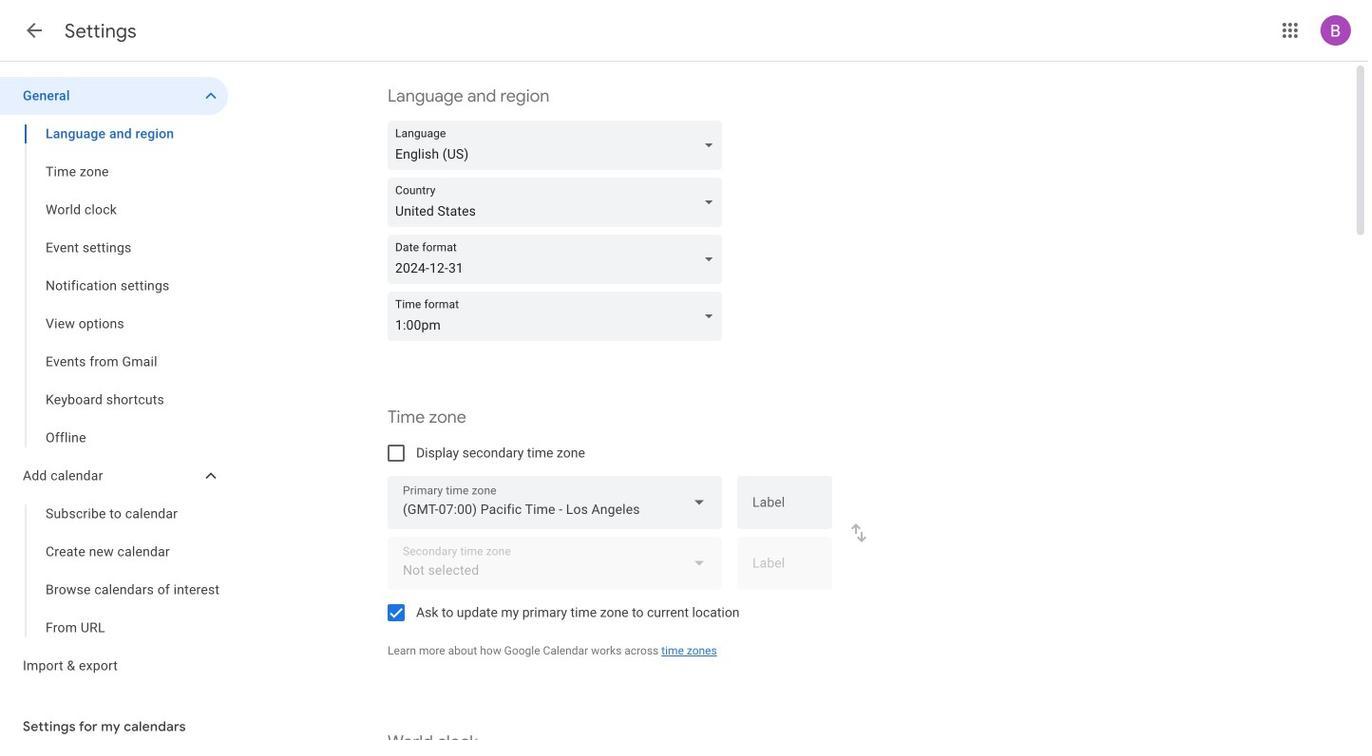 Task type: describe. For each thing, give the bounding box(es) containing it.
go back image
[[23, 19, 46, 42]]

1 group from the top
[[0, 115, 228, 457]]

Label for secondary time zone. text field
[[752, 557, 817, 584]]

2 group from the top
[[0, 495, 228, 647]]

Label for primary time zone. text field
[[752, 496, 817, 523]]



Task type: locate. For each thing, give the bounding box(es) containing it.
0 vertical spatial group
[[0, 115, 228, 457]]

None field
[[388, 121, 730, 170], [388, 178, 730, 227], [388, 235, 730, 284], [388, 292, 730, 341], [388, 476, 722, 529], [388, 121, 730, 170], [388, 178, 730, 227], [388, 235, 730, 284], [388, 292, 730, 341], [388, 476, 722, 529]]

tree
[[0, 77, 228, 685]]

heading
[[65, 19, 137, 43]]

1 vertical spatial group
[[0, 495, 228, 647]]

group
[[0, 115, 228, 457], [0, 495, 228, 647]]

general tree item
[[0, 77, 228, 115]]



Task type: vqa. For each thing, say whether or not it's contained in the screenshot.
Label for secondary time zone. TEXT FIELD
yes



